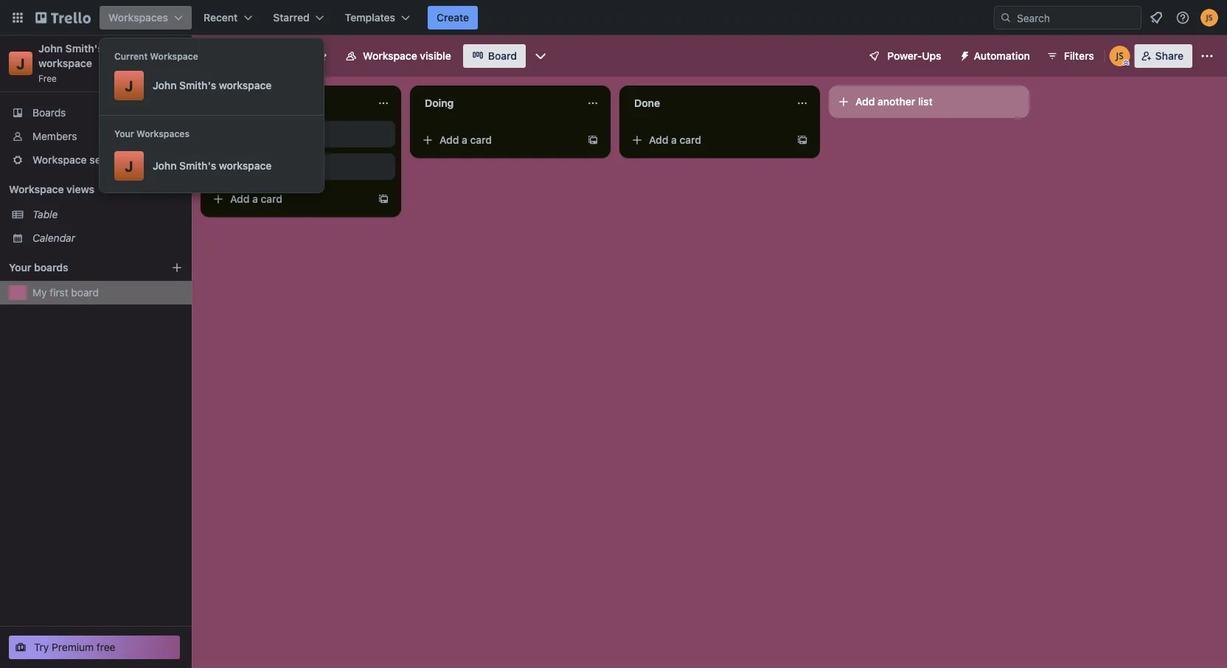 Task type: describe. For each thing, give the bounding box(es) containing it.
workspace for settings
[[32, 154, 87, 166]]

recent button
[[195, 6, 261, 30]]

power-ups
[[888, 50, 942, 62]]

add another list
[[856, 96, 933, 108]]

board link
[[463, 44, 526, 68]]

add for add another list button
[[856, 96, 875, 108]]

1 vertical spatial workspace
[[219, 79, 272, 91]]

open information menu image
[[1176, 10, 1191, 25]]

share
[[1156, 50, 1184, 62]]

1 vertical spatial j
[[125, 77, 133, 94]]

1 john smith's workspace from the top
[[153, 79, 272, 91]]

boards link
[[0, 101, 192, 125]]

current workspace
[[114, 51, 198, 61]]

power-
[[888, 50, 923, 62]]

your for your workspaces
[[114, 128, 134, 139]]

2 vertical spatial j
[[125, 157, 133, 175]]

1 vertical spatial john smith (johnsmith38824343) image
[[1110, 46, 1131, 66]]

workspaces button
[[100, 6, 192, 30]]

settings
[[90, 154, 129, 166]]

automation button
[[954, 44, 1039, 68]]

first
[[50, 287, 68, 299]]

workspace right current
[[150, 51, 198, 61]]

workspaces inside dropdown button
[[108, 11, 168, 24]]

your boards with 1 items element
[[9, 259, 149, 277]]

starred button
[[264, 6, 333, 30]]

workspace views
[[9, 183, 94, 196]]

workspace visible
[[363, 50, 451, 62]]

add board image
[[171, 262, 183, 274]]

this member is an admin of this board. image
[[1124, 60, 1130, 66]]

2 john smith's workspace from the top
[[153, 160, 272, 172]]

0 horizontal spatial add a card
[[230, 193, 283, 205]]

customize views image
[[533, 49, 548, 63]]

calendar
[[32, 232, 75, 244]]

free
[[97, 642, 115, 654]]

doing
[[425, 97, 454, 109]]

power-ups button
[[858, 44, 951, 68]]

john smith (johnsmith38824343) image inside "primary" element
[[1201, 9, 1219, 27]]

table
[[32, 208, 58, 221]]

automation
[[974, 50, 1031, 62]]

another
[[878, 96, 916, 108]]

0 horizontal spatial a
[[252, 193, 258, 205]]

star or unstar board image
[[316, 50, 328, 62]]

primary element
[[0, 0, 1228, 35]]

john inside john smith's workspace free
[[38, 42, 63, 55]]

try premium free
[[34, 642, 115, 654]]

premium
[[52, 642, 94, 654]]

1 vertical spatial smith's
[[179, 79, 216, 91]]

add for the leftmost add a card button
[[230, 193, 250, 205]]

templates
[[345, 11, 396, 24]]

0 horizontal spatial add a card button
[[207, 187, 372, 211]]

members
[[32, 130, 77, 142]]

free
[[38, 73, 57, 83]]

add for doing add a card button
[[440, 134, 459, 146]]

john smith's workspace free
[[38, 42, 106, 83]]

filters button
[[1042, 44, 1099, 68]]

visible
[[420, 50, 451, 62]]

meeting
[[215, 160, 254, 173]]

card for done
[[680, 134, 702, 146]]

board
[[71, 287, 99, 299]]

your for your boards
[[9, 262, 31, 274]]

workspace inside john smith's workspace free
[[38, 57, 92, 69]]

list
[[919, 96, 933, 108]]

0 vertical spatial create from template… image
[[797, 134, 809, 146]]

boards
[[32, 107, 66, 119]]

recent
[[204, 11, 238, 24]]

my first board link
[[32, 286, 183, 300]]



Task type: locate. For each thing, give the bounding box(es) containing it.
1 horizontal spatial add a card
[[440, 134, 492, 146]]

2 horizontal spatial add a card
[[649, 134, 702, 146]]

0 vertical spatial john smith's workspace
[[153, 79, 272, 91]]

a for doing
[[462, 134, 468, 146]]

add down doing on the left top of the page
[[440, 134, 459, 146]]

add for add a card button corresponding to done
[[649, 134, 669, 146]]

board
[[488, 50, 517, 62]]

add a card button for doing
[[416, 128, 581, 152]]

table link
[[32, 207, 183, 222]]

workspace inside workspace visible button
[[363, 50, 417, 62]]

add a card for doing
[[440, 134, 492, 146]]

calendar link
[[32, 231, 183, 246]]

1 horizontal spatial your
[[114, 128, 134, 139]]

Search field
[[1012, 7, 1141, 29]]

members link
[[0, 125, 192, 148]]

starred
[[273, 11, 310, 24]]

john smith (johnsmith38824343) image right filters
[[1110, 46, 1131, 66]]

workspace inside 'workspace settings' 'dropdown button'
[[32, 154, 87, 166]]

1 vertical spatial workspaces
[[136, 128, 190, 139]]

templates button
[[336, 6, 419, 30]]

john smith's workspace down current workspace
[[153, 79, 272, 91]]

0 horizontal spatial card
[[261, 193, 283, 205]]

your workspaces
[[114, 128, 190, 139]]

your left boards
[[9, 262, 31, 274]]

workspace settings button
[[0, 148, 192, 172]]

card down doing "text box"
[[470, 134, 492, 146]]

smith's
[[65, 42, 103, 55], [179, 79, 216, 91], [179, 160, 216, 172]]

add a card down doing on the left top of the page
[[440, 134, 492, 146]]

Done text field
[[626, 91, 788, 115]]

create button
[[428, 6, 478, 30]]

0 vertical spatial your
[[114, 128, 134, 139]]

your
[[114, 128, 134, 139], [9, 262, 31, 274]]

1 vertical spatial create from template… image
[[378, 193, 390, 205]]

add down done
[[649, 134, 669, 146]]

filters
[[1065, 50, 1095, 62]]

1 vertical spatial your
[[9, 262, 31, 274]]

ups
[[923, 50, 942, 62]]

john down your workspaces
[[153, 160, 177, 172]]

0 vertical spatial workspaces
[[108, 11, 168, 24]]

show menu image
[[1200, 49, 1215, 63]]

workspace for visible
[[363, 50, 417, 62]]

add a card button
[[416, 128, 581, 152], [626, 128, 791, 152], [207, 187, 372, 211]]

my first board
[[32, 287, 99, 299]]

0 vertical spatial smith's
[[65, 42, 103, 55]]

add a card down done
[[649, 134, 702, 146]]

a down 'done' text box
[[672, 134, 677, 146]]

j
[[16, 55, 25, 72], [125, 77, 133, 94], [125, 157, 133, 175]]

workspaces up current
[[108, 11, 168, 24]]

your inside your boards with 1 items element
[[9, 262, 31, 274]]

workspace visible button
[[337, 44, 460, 68]]

create
[[437, 11, 469, 24]]

add a card for done
[[649, 134, 702, 146]]

a
[[462, 134, 468, 146], [672, 134, 677, 146], [252, 193, 258, 205]]

card for doing
[[470, 134, 492, 146]]

1 vertical spatial john smith's workspace
[[153, 160, 272, 172]]

john
[[38, 42, 63, 55], [153, 79, 177, 91], [153, 160, 177, 172]]

0 notifications image
[[1148, 9, 1166, 27]]

card
[[470, 134, 492, 146], [680, 134, 702, 146], [261, 193, 283, 205]]

add a card button down 'done' text box
[[626, 128, 791, 152]]

back to home image
[[35, 6, 91, 30]]

your up the settings
[[114, 128, 134, 139]]

2 vertical spatial smith's
[[179, 160, 216, 172]]

smith's inside john smith's workspace free
[[65, 42, 103, 55]]

search image
[[1001, 12, 1012, 24]]

0 vertical spatial john
[[38, 42, 63, 55]]

meeting link
[[215, 159, 387, 174]]

smith's down current workspace
[[179, 79, 216, 91]]

0 vertical spatial j
[[16, 55, 25, 72]]

add down meeting
[[230, 193, 250, 205]]

workspaces
[[108, 11, 168, 24], [136, 128, 190, 139]]

try
[[34, 642, 49, 654]]

john smith (johnsmith38824343) image right open information menu icon at the top right of the page
[[1201, 9, 1219, 27]]

my
[[32, 287, 47, 299]]

share button
[[1135, 44, 1193, 68]]

workspace settings
[[32, 154, 129, 166]]

1 horizontal spatial card
[[470, 134, 492, 146]]

2 horizontal spatial add a card button
[[626, 128, 791, 152]]

workspace down templates dropdown button
[[363, 50, 417, 62]]

a down meeting
[[252, 193, 258, 205]]

j link
[[9, 52, 32, 75]]

card down 'done' text box
[[680, 134, 702, 146]]

your boards
[[9, 262, 68, 274]]

j down your workspaces
[[125, 157, 133, 175]]

workspace
[[38, 57, 92, 69], [219, 79, 272, 91], [219, 160, 272, 172]]

add a card
[[440, 134, 492, 146], [649, 134, 702, 146], [230, 193, 283, 205]]

add inside add another list button
[[856, 96, 875, 108]]

1 horizontal spatial john smith (johnsmith38824343) image
[[1201, 9, 1219, 27]]

1 horizontal spatial a
[[462, 134, 468, 146]]

create from template… image
[[797, 134, 809, 146], [378, 193, 390, 205]]

done
[[635, 97, 660, 109]]

j inside j link
[[16, 55, 25, 72]]

2 horizontal spatial card
[[680, 134, 702, 146]]

0 horizontal spatial john smith (johnsmith38824343) image
[[1110, 46, 1131, 66]]

add another list button
[[829, 86, 1030, 118]]

1 horizontal spatial add a card button
[[416, 128, 581, 152]]

john smith (johnsmith38824343) image
[[1201, 9, 1219, 27], [1110, 46, 1131, 66]]

2 horizontal spatial a
[[672, 134, 677, 146]]

a for done
[[672, 134, 677, 146]]

smith's down back to home image
[[65, 42, 103, 55]]

add a card button down "meeting" link
[[207, 187, 372, 211]]

workspaces down boards link
[[136, 128, 190, 139]]

None text field
[[207, 91, 369, 115]]

card down "meeting" link
[[261, 193, 283, 205]]

0 vertical spatial workspace
[[38, 57, 92, 69]]

workspace for views
[[9, 183, 64, 196]]

a down doing "text box"
[[462, 134, 468, 146]]

2 vertical spatial workspace
[[219, 160, 272, 172]]

2 vertical spatial john
[[153, 160, 177, 172]]

john up "free"
[[38, 42, 63, 55]]

create from template… image
[[587, 134, 599, 146]]

workspace down members
[[32, 154, 87, 166]]

john smith's workspace down your workspaces
[[153, 160, 272, 172]]

0 horizontal spatial create from template… image
[[378, 193, 390, 205]]

smith's down your workspaces
[[179, 160, 216, 172]]

add a card button for done
[[626, 128, 791, 152]]

views
[[66, 183, 94, 196]]

add left another
[[856, 96, 875, 108]]

add
[[856, 96, 875, 108], [440, 134, 459, 146], [649, 134, 669, 146], [230, 193, 250, 205]]

add a card down meeting
[[230, 193, 283, 205]]

j left john smith's workspace free
[[16, 55, 25, 72]]

john smith's workspace link
[[38, 42, 106, 69]]

j down current
[[125, 77, 133, 94]]

1 vertical spatial john
[[153, 79, 177, 91]]

john down current workspace
[[153, 79, 177, 91]]

add a card button down doing "text box"
[[416, 128, 581, 152]]

try premium free button
[[9, 636, 180, 660]]

boards
[[34, 262, 68, 274]]

0 vertical spatial john smith (johnsmith38824343) image
[[1201, 9, 1219, 27]]

workspace up table
[[9, 183, 64, 196]]

workspace
[[363, 50, 417, 62], [150, 51, 198, 61], [32, 154, 87, 166], [9, 183, 64, 196]]

1 horizontal spatial create from template… image
[[797, 134, 809, 146]]

john smith's workspace
[[153, 79, 272, 91], [153, 160, 272, 172]]

0 horizontal spatial your
[[9, 262, 31, 274]]

sm image
[[954, 44, 974, 65]]

Doing text field
[[416, 91, 578, 115]]

current
[[114, 51, 148, 61]]



Task type: vqa. For each thing, say whether or not it's contained in the screenshot.
Project Plan
no



